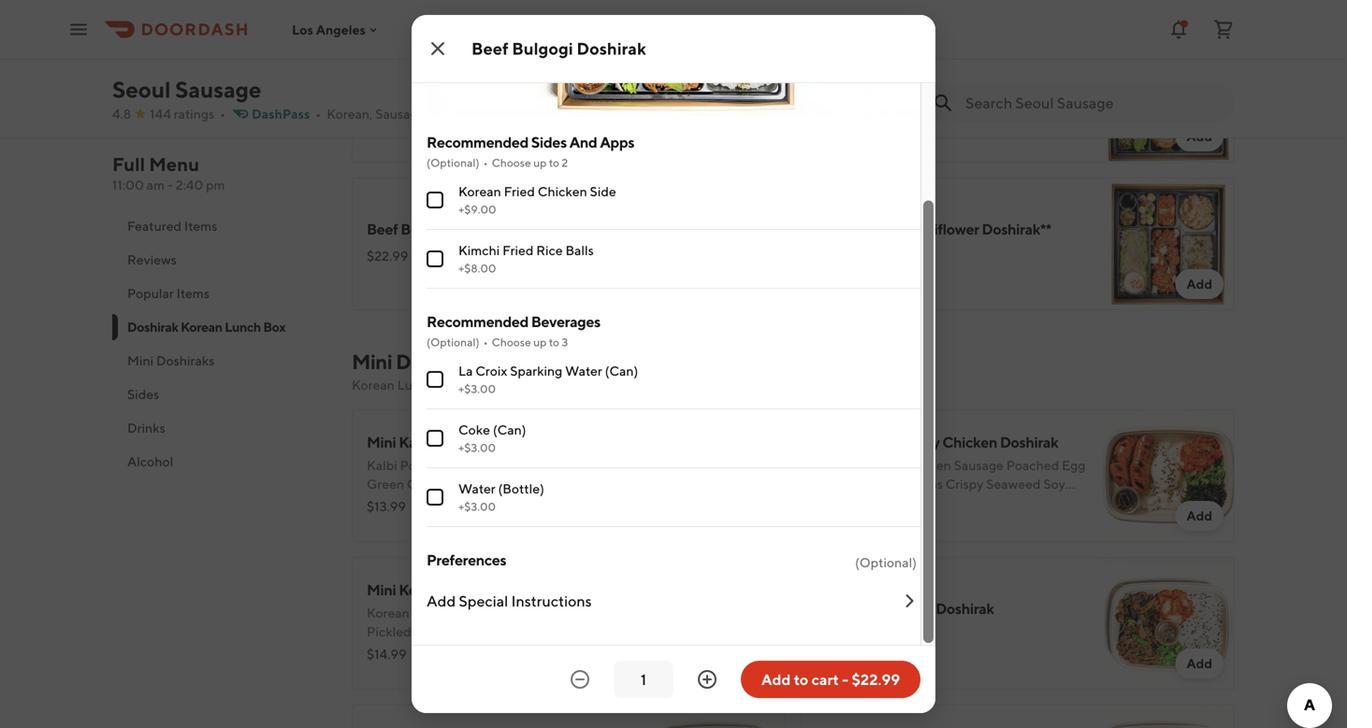 Task type: describe. For each thing, give the bounding box(es) containing it.
mini for mini doshiraks korean lunch boxes - mini versions
[[352, 350, 392, 374]]

boxes
[[437, 377, 473, 393]]

mini korean fried chicken doshirak korean fried chicken (boneless) white pickled radish green onions cabbage slaw w/ creamy house sauce rice
[[367, 581, 628, 659]]

reviews
[[127, 252, 177, 268]]

mini kalbi pork sausage doshirak image
[[653, 410, 786, 543]]

seoul sausage
[[112, 76, 261, 103]]

preferences
[[427, 551, 506, 569]]

featured items
[[127, 218, 217, 234]]

korean fried cauliflower doshirak**
[[816, 220, 1051, 238]]

(6)
[[921, 91, 938, 107]]

mini sweet & spicy chicken doshirak image
[[1102, 410, 1235, 543]]

dashpass •
[[252, 106, 321, 122]]

korean inside korean fried chicken side +$9.00
[[458, 184, 501, 199]]

0 vertical spatial lunch
[[225, 319, 261, 335]]

beverages
[[531, 313, 600, 331]]

kimchi inside "mini kalbi pork sausage doshirak kalbi pork sausage poached egg kimchi green onions crispy seaweed soy vinaigrette rice"
[[565, 458, 606, 473]]

side
[[590, 184, 616, 199]]

mini korean fried cauliflower doshirak image
[[1102, 705, 1235, 729]]

1 vertical spatial sweet
[[848, 434, 889, 451]]

sparking
[[510, 363, 562, 379]]

popular items
[[127, 286, 209, 301]]

liked
[[867, 114, 899, 129]]

3
[[562, 336, 568, 349]]

doshirak inside mini korean fried chicken doshirak korean fried chicken (boneless) white pickled radish green onions cabbage slaw w/ creamy house sauce rice
[[544, 581, 602, 599]]

korean, sausage • 0.9 mi
[[327, 106, 483, 122]]

mini beef bulgogi doshirak image
[[1102, 558, 1235, 690]]

#3 most liked
[[816, 114, 899, 129]]

bulgogi inside dialog
[[512, 38, 573, 58]]

to inside recommended beverages (optional) • choose up to 3
[[549, 336, 559, 349]]

to inside button
[[794, 671, 808, 689]]

korean,
[[327, 106, 373, 122]]

mini
[[484, 377, 510, 393]]

doshiraks for mini doshiraks
[[156, 353, 215, 369]]

0 vertical spatial pork
[[852, 63, 883, 81]]

water (bottle) +$3.00
[[458, 481, 544, 514]]

fried for rice
[[502, 243, 534, 258]]

cart
[[811, 671, 839, 689]]

sweet & spicy chicken sausage doshirak
[[367, 72, 635, 90]]

water inside la croix sparking water (can) +$3.00
[[565, 363, 602, 379]]

beef bulgogi doshirak dialog
[[412, 0, 935, 714]]

1 vertical spatial kalbi
[[399, 434, 433, 451]]

add item to cart image
[[737, 0, 763, 4]]

add inside button
[[761, 671, 791, 689]]

- inside mini doshiraks korean lunch boxes - mini versions
[[476, 377, 482, 393]]

mini doshiraks korean lunch boxes - mini versions
[[352, 350, 561, 393]]

choose inside the recommended sides and apps (optional) • choose up to 2
[[492, 156, 531, 169]]

sides button
[[112, 378, 329, 412]]

+$8.00
[[458, 262, 496, 275]]

apps
[[600, 133, 634, 151]]

green inside mini sweet & spicy chicken doshirak sweet & spicy chicken sausage poached egg kimchi green onions crispy seaweed soy vinaigrette rice
[[860, 477, 897, 492]]

0 horizontal spatial bulgogi
[[401, 220, 452, 238]]

full menu 11:00 am - 2:40 pm
[[112, 153, 225, 193]]

los angeles button
[[292, 22, 381, 37]]

vinaigrette inside "mini kalbi pork sausage doshirak kalbi pork sausage poached egg kimchi green onions crispy seaweed soy vinaigrette rice"
[[367, 495, 434, 511]]

mini doshiraks
[[127, 353, 215, 369]]

1 vertical spatial beef bulgogi doshirak
[[367, 220, 513, 238]]

1 vertical spatial spicy
[[904, 434, 940, 451]]

add to cart - $22.99 button
[[741, 661, 920, 699]]

open menu image
[[67, 18, 90, 41]]

11:00
[[112, 177, 144, 193]]

doshirak inside dialog
[[577, 38, 646, 58]]

mini for mini beef bulgogi doshirak
[[816, 600, 845, 618]]

sauce
[[475, 643, 512, 659]]

sausage inside mini sweet & spicy chicken doshirak sweet & spicy chicken sausage poached egg kimchi green onions crispy seaweed soy vinaigrette rice
[[954, 458, 1004, 473]]

creamy
[[385, 643, 432, 659]]

coke (can) +$3.00
[[458, 422, 526, 455]]

korean fried chicken side +$9.00
[[458, 184, 616, 216]]

seaweed inside mini sweet & spicy chicken doshirak sweet & spicy chicken sausage poached egg kimchi green onions crispy seaweed soy vinaigrette rice
[[986, 477, 1041, 492]]

mini for mini sweet & spicy chicken doshirak sweet & spicy chicken sausage poached egg kimchi green onions crispy seaweed soy vinaigrette rice
[[816, 434, 845, 451]]

1 vertical spatial &
[[892, 434, 901, 451]]

+$9.00
[[458, 203, 496, 216]]

beef inside beef bulgogi doshirak dialog
[[471, 38, 508, 58]]

(boneless)
[[498, 606, 561, 621]]

add for mini korean fried chicken doshirak
[[737, 656, 763, 672]]

doshirak inside "mini kalbi pork sausage doshirak kalbi pork sausage poached egg kimchi green onions crispy seaweed soy vinaigrette rice"
[[527, 434, 585, 451]]

add for mini beef bulgogi doshirak
[[1186, 656, 1212, 672]]

coke
[[458, 422, 490, 438]]

2 vertical spatial (optional)
[[855, 555, 917, 571]]

egg inside mini sweet & spicy chicken doshirak sweet & spicy chicken sausage poached egg kimchi green onions crispy seaweed soy vinaigrette rice
[[1062, 458, 1086, 473]]

kimchi fried rice balls +$8.00
[[458, 243, 594, 275]]

rice inside kimchi fried rice balls +$8.00
[[536, 243, 563, 258]]

mini korean fried chicken doshirak image
[[653, 558, 786, 690]]

2 horizontal spatial beef
[[848, 600, 879, 618]]

w/
[[367, 643, 383, 659]]

popular
[[127, 286, 174, 301]]

2 horizontal spatial bulgogi
[[882, 600, 933, 618]]

onions inside mini korean fried chicken doshirak korean fried chicken (boneless) white pickled radish green onions cabbage slaw w/ creamy house sauce rice
[[497, 624, 540, 640]]

sides inside button
[[127, 387, 159, 402]]

cauliflower
[[903, 220, 979, 238]]

instructions
[[511, 593, 592, 610]]

recommended beverages (optional) • choose up to 3
[[427, 313, 600, 349]]

notification bell image
[[1167, 18, 1190, 41]]

angeles
[[316, 22, 366, 37]]

increase quantity by 1 image
[[696, 669, 718, 691]]

korean inside mini doshiraks korean lunch boxes - mini versions
[[352, 377, 395, 393]]

2
[[562, 156, 568, 169]]

drinks
[[127, 420, 165, 436]]

kimchi inside kimchi fried rice balls +$8.00
[[458, 243, 500, 258]]

menu
[[149, 153, 199, 175]]

mini sweet & spicy chicken doshirak sweet & spicy chicken sausage poached egg kimchi green onions crispy seaweed soy vinaigrette rice
[[816, 434, 1086, 511]]

versions
[[512, 377, 561, 393]]

mini for mini korean fried chicken doshirak korean fried chicken (boneless) white pickled radish green onions cabbage slaw w/ creamy house sauce rice
[[367, 581, 396, 599]]

0 horizontal spatial $22.99
[[367, 248, 408, 264]]

onions inside "mini kalbi pork sausage doshirak kalbi pork sausage poached egg kimchi green onions crispy seaweed soy vinaigrette rice"
[[407, 477, 450, 492]]

recommended sides and apps (optional) • choose up to 2
[[427, 133, 634, 169]]

1 horizontal spatial &
[[856, 458, 864, 473]]

croix
[[475, 363, 507, 379]]

add button for korean fried cauliflower doshirak**
[[1175, 269, 1224, 299]]

pickled
[[367, 624, 411, 640]]

cabbage
[[543, 624, 598, 640]]

144
[[150, 106, 171, 122]]

add button for mini beef bulgogi doshirak
[[1175, 649, 1224, 679]]

(optional) inside recommended beverages (optional) • choose up to 3
[[427, 336, 479, 349]]

144 ratings •
[[150, 106, 225, 122]]

balls
[[565, 243, 594, 258]]

seoul
[[112, 76, 171, 103]]

0.9
[[446, 106, 466, 122]]

Current quantity is 1 number field
[[625, 670, 662, 690]]

kalbi pork sausage doshirak
[[816, 63, 1002, 81]]

2:40
[[176, 177, 203, 193]]

• inside the recommended sides and apps (optional) • choose up to 2
[[483, 156, 488, 169]]

2 vertical spatial sweet
[[816, 458, 853, 473]]

soy inside mini sweet & spicy chicken doshirak sweet & spicy chicken sausage poached egg kimchi green onions crispy seaweed soy vinaigrette rice
[[1043, 477, 1065, 492]]

doshirak korean lunch box
[[127, 319, 286, 335]]

sweet & spicy chicken sausage doshirak image
[[653, 30, 786, 163]]

add special instructions button
[[427, 576, 920, 627]]

fried up radish
[[412, 606, 443, 621]]

alcohol
[[127, 454, 173, 470]]

ratings
[[174, 106, 214, 122]]

decrease quantity by 1 image
[[569, 669, 591, 691]]

- inside button
[[842, 671, 848, 689]]

100% (6)
[[885, 91, 938, 107]]

chicken inside korean fried chicken side +$9.00
[[538, 184, 587, 199]]

0 items, open order cart image
[[1212, 18, 1235, 41]]

poached inside "mini kalbi pork sausage doshirak kalbi pork sausage poached egg kimchi green onions crispy seaweed soy vinaigrette rice"
[[483, 458, 536, 473]]

beef bulgogi doshirak image
[[653, 178, 786, 311]]

los angeles
[[292, 22, 366, 37]]

most
[[835, 114, 864, 129]]



Task type: vqa. For each thing, say whether or not it's contained in the screenshot.
served
no



Task type: locate. For each thing, give the bounding box(es) containing it.
- inside full menu 11:00 am - 2:40 pm
[[167, 177, 173, 193]]

spicy
[[423, 72, 459, 90], [904, 434, 940, 451], [867, 458, 899, 473]]

to left the 2
[[549, 156, 559, 169]]

am
[[147, 177, 165, 193]]

1 horizontal spatial (can)
[[605, 363, 638, 379]]

add for kalbi pork sausage doshirak
[[1186, 129, 1212, 144]]

add
[[1186, 129, 1212, 144], [737, 276, 763, 292], [1186, 276, 1212, 292], [1186, 508, 1212, 524], [427, 593, 456, 610], [737, 656, 763, 672], [1186, 656, 1212, 672], [761, 671, 791, 689]]

seaweed inside "mini kalbi pork sausage doshirak kalbi pork sausage poached egg kimchi green onions crispy seaweed soy vinaigrette rice"
[[493, 477, 548, 492]]

$22.99 inside button
[[852, 671, 900, 689]]

1 horizontal spatial beef
[[471, 38, 508, 58]]

mini inside "mini kalbi pork sausage doshirak kalbi pork sausage poached egg kimchi green onions crispy seaweed soy vinaigrette rice"
[[367, 434, 396, 451]]

recommended for recommended sides and apps
[[427, 133, 528, 151]]

kalbi up #3
[[816, 63, 850, 81]]

add inside "button"
[[427, 593, 456, 610]]

- right am
[[167, 177, 173, 193]]

crispy inside mini sweet & spicy chicken doshirak sweet & spicy chicken sausage poached egg kimchi green onions crispy seaweed soy vinaigrette rice
[[945, 477, 984, 492]]

• left korean, at the left top
[[316, 106, 321, 122]]

#3
[[816, 114, 832, 129]]

2 vertical spatial +$3.00
[[458, 500, 496, 514]]

to inside the recommended sides and apps (optional) • choose up to 2
[[549, 156, 559, 169]]

0 horizontal spatial seaweed
[[493, 477, 548, 492]]

1 up from the top
[[533, 156, 547, 169]]

$22.99
[[367, 248, 408, 264], [852, 671, 900, 689]]

choose up korean fried chicken side +$9.00
[[492, 156, 531, 169]]

1 vertical spatial water
[[458, 481, 495, 497]]

0 vertical spatial sweet
[[367, 72, 408, 90]]

to left 3
[[549, 336, 559, 349]]

korean fried chicken (kfc) doshirak ** image
[[653, 0, 786, 15]]

$21.99 up #3
[[816, 91, 855, 107]]

featured items button
[[112, 210, 329, 243]]

0 horizontal spatial onions
[[407, 477, 450, 492]]

2 poached from the left
[[1006, 458, 1059, 473]]

beef bulgogi doshirak up 'sweet & spicy chicken sausage doshirak'
[[471, 38, 646, 58]]

2 horizontal spatial pork
[[852, 63, 883, 81]]

choose inside recommended beverages (optional) • choose up to 3
[[492, 336, 531, 349]]

2 horizontal spatial green
[[860, 477, 897, 492]]

green
[[367, 477, 404, 492], [860, 477, 897, 492], [457, 624, 495, 640]]

recommended sides and apps group
[[427, 132, 920, 289]]

1 vertical spatial (can)
[[493, 422, 526, 438]]

$21.99
[[816, 91, 855, 107], [367, 101, 406, 116]]

None checkbox
[[427, 371, 443, 388], [427, 430, 443, 447], [427, 489, 443, 506], [427, 371, 443, 388], [427, 430, 443, 447], [427, 489, 443, 506]]

1 horizontal spatial soy
[[1043, 477, 1065, 492]]

dashpass
[[252, 106, 310, 122]]

+$3.00 up preferences
[[458, 500, 496, 514]]

soy
[[550, 477, 572, 492], [1043, 477, 1065, 492]]

0 vertical spatial to
[[549, 156, 559, 169]]

• left 0.9
[[433, 106, 438, 122]]

2 up from the top
[[533, 336, 547, 349]]

doshiraks for mini doshiraks korean lunch boxes - mini versions
[[396, 350, 485, 374]]

4.8
[[112, 106, 131, 122]]

green inside "mini kalbi pork sausage doshirak kalbi pork sausage poached egg kimchi green onions crispy seaweed soy vinaigrette rice"
[[367, 477, 404, 492]]

0 horizontal spatial $21.99
[[367, 101, 406, 116]]

1 vertical spatial items
[[176, 286, 209, 301]]

add for mini sweet & spicy chicken doshirak
[[1186, 508, 1212, 524]]

1 horizontal spatial bulgogi
[[512, 38, 573, 58]]

beef bulgogi doshirak down +$9.00
[[367, 220, 513, 238]]

0 horizontal spatial lunch
[[225, 319, 261, 335]]

2 vertical spatial kalbi
[[367, 458, 397, 473]]

add for beef bulgogi doshirak
[[737, 276, 763, 292]]

+$3.00
[[458, 383, 496, 396], [458, 442, 496, 455], [458, 500, 496, 514]]

seaweed
[[493, 477, 548, 492], [986, 477, 1041, 492]]

1 vertical spatial lunch
[[397, 377, 435, 393]]

+$3.00 down la
[[458, 383, 496, 396]]

doshirak inside mini sweet & spicy chicken doshirak sweet & spicy chicken sausage poached egg kimchi green onions crispy seaweed soy vinaigrette rice
[[1000, 434, 1058, 451]]

2 choose from the top
[[492, 336, 531, 349]]

1 choose from the top
[[492, 156, 531, 169]]

up left 3
[[533, 336, 547, 349]]

0 vertical spatial kalbi
[[816, 63, 850, 81]]

0 vertical spatial sides
[[531, 133, 567, 151]]

2 vertical spatial bulgogi
[[882, 600, 933, 618]]

+$3.00 for water
[[458, 500, 496, 514]]

1 poached from the left
[[483, 458, 536, 473]]

2 vinaigrette from the left
[[816, 495, 883, 511]]

+$3.00 for coke
[[458, 442, 496, 455]]

doshiraks inside mini doshiraks korean lunch boxes - mini versions
[[396, 350, 485, 374]]

(can)
[[605, 363, 638, 379], [493, 422, 526, 438]]

mini kalbi pork sausage doshirak kalbi pork sausage poached egg kimchi green onions crispy seaweed soy vinaigrette rice
[[367, 434, 606, 511]]

featured
[[127, 218, 182, 234]]

doshiraks up 'boxes'
[[396, 350, 485, 374]]

1 horizontal spatial spicy
[[867, 458, 899, 473]]

(bottle)
[[498, 481, 544, 497]]

la
[[458, 363, 473, 379]]

pork up #3 most liked
[[852, 63, 883, 81]]

doshiraks down doshirak korean lunch box
[[156, 353, 215, 369]]

2 horizontal spatial kimchi
[[816, 477, 857, 492]]

$22.99 left +$8.00
[[367, 248, 408, 264]]

fried down preferences
[[449, 581, 484, 599]]

slaw
[[600, 624, 628, 640]]

2 horizontal spatial kalbi
[[816, 63, 850, 81]]

doshirak**
[[982, 220, 1051, 238]]

2 crispy from the left
[[945, 477, 984, 492]]

1 horizontal spatial $21.99
[[816, 91, 855, 107]]

lunch
[[225, 319, 261, 335], [397, 377, 435, 393]]

0 horizontal spatial poached
[[483, 458, 536, 473]]

water left (bottle)
[[458, 481, 495, 497]]

• up +$9.00
[[483, 156, 488, 169]]

+$3.00 inside water (bottle) +$3.00
[[458, 500, 496, 514]]

0 horizontal spatial doshiraks
[[156, 353, 215, 369]]

•
[[220, 106, 225, 122], [316, 106, 321, 122], [433, 106, 438, 122], [483, 156, 488, 169], [483, 336, 488, 349]]

radish
[[414, 624, 455, 640]]

and
[[569, 133, 597, 151]]

white
[[563, 606, 601, 621]]

- right cart
[[842, 671, 848, 689]]

1 horizontal spatial doshiraks
[[396, 350, 485, 374]]

1 egg from the left
[[538, 458, 562, 473]]

1 vertical spatial -
[[476, 377, 482, 393]]

• up croix
[[483, 336, 488, 349]]

up inside the recommended sides and apps (optional) • choose up to 2
[[533, 156, 547, 169]]

close beef bulgogi doshirak image
[[427, 37, 449, 60]]

add for korean fried cauliflower doshirak**
[[1186, 276, 1212, 292]]

recommended down mi
[[427, 133, 528, 151]]

sides inside the recommended sides and apps (optional) • choose up to 2
[[531, 133, 567, 151]]

kalbi pork sausage doshirak image
[[1102, 30, 1235, 163]]

fried for cauliflower
[[866, 220, 901, 238]]

korean
[[458, 184, 501, 199], [816, 220, 863, 238], [181, 319, 222, 335], [352, 377, 395, 393], [399, 581, 446, 599], [367, 606, 410, 621]]

fried
[[504, 184, 535, 199], [866, 220, 901, 238], [502, 243, 534, 258], [449, 581, 484, 599], [412, 606, 443, 621]]

1 vertical spatial beef
[[367, 220, 398, 238]]

add button for kalbi pork sausage doshirak
[[1175, 122, 1224, 152]]

crispy inside "mini kalbi pork sausage doshirak kalbi pork sausage poached egg kimchi green onions crispy seaweed soy vinaigrette rice"
[[452, 477, 490, 492]]

to left cart
[[794, 671, 808, 689]]

house
[[434, 643, 473, 659]]

to
[[549, 156, 559, 169], [549, 336, 559, 349], [794, 671, 808, 689]]

sides up drinks
[[127, 387, 159, 402]]

1 +$3.00 from the top
[[458, 383, 496, 396]]

items up doshirak korean lunch box
[[176, 286, 209, 301]]

crispy
[[452, 477, 490, 492], [945, 477, 984, 492]]

(can) inside la croix sparking water (can) +$3.00
[[605, 363, 638, 379]]

beef bulgogi doshirak
[[471, 38, 646, 58], [367, 220, 513, 238]]

rice inside "mini kalbi pork sausage doshirak kalbi pork sausage poached egg kimchi green onions crispy seaweed soy vinaigrette rice"
[[436, 495, 463, 511]]

mini
[[352, 350, 392, 374], [127, 353, 154, 369], [367, 434, 396, 451], [816, 434, 845, 451], [367, 581, 396, 599], [816, 600, 845, 618]]

pork up $13.99
[[400, 458, 428, 473]]

$22.99 right cart
[[852, 671, 900, 689]]

1 vertical spatial up
[[533, 336, 547, 349]]

0 horizontal spatial egg
[[538, 458, 562, 473]]

2 egg from the left
[[1062, 458, 1086, 473]]

mini inside button
[[127, 353, 154, 369]]

0 horizontal spatial soy
[[550, 477, 572, 492]]

0 vertical spatial beef bulgogi doshirak
[[471, 38, 646, 58]]

0 horizontal spatial (can)
[[493, 422, 526, 438]]

None checkbox
[[427, 192, 443, 209], [427, 251, 443, 268], [427, 192, 443, 209], [427, 251, 443, 268]]

$14.99
[[367, 647, 406, 662]]

mini doshiraks button
[[112, 344, 329, 378]]

kimchi
[[458, 243, 500, 258], [565, 458, 606, 473], [816, 477, 857, 492]]

recommended inside recommended beverages (optional) • choose up to 3
[[427, 313, 528, 331]]

1 horizontal spatial crispy
[[945, 477, 984, 492]]

sweet
[[367, 72, 408, 90], [848, 434, 889, 451], [816, 458, 853, 473]]

(optional) up mini doshiraks korean lunch boxes - mini versions
[[427, 336, 479, 349]]

0 vertical spatial &
[[411, 72, 420, 90]]

mini inside mini sweet & spicy chicken doshirak sweet & spicy chicken sausage poached egg kimchi green onions crispy seaweed soy vinaigrette rice
[[816, 434, 845, 451]]

0 horizontal spatial water
[[458, 481, 495, 497]]

0 vertical spatial bulgogi
[[512, 38, 573, 58]]

kalbi left coke at the left of the page
[[399, 434, 433, 451]]

0 vertical spatial (can)
[[605, 363, 638, 379]]

drinks button
[[112, 412, 329, 445]]

0 horizontal spatial &
[[411, 72, 420, 90]]

add special instructions
[[427, 593, 592, 610]]

2 vertical spatial to
[[794, 671, 808, 689]]

rice
[[536, 243, 563, 258], [436, 495, 463, 511], [885, 495, 912, 511], [514, 643, 541, 659]]

mini for mini kalbi pork sausage doshirak kalbi pork sausage poached egg kimchi green onions crispy seaweed soy vinaigrette rice
[[367, 434, 396, 451]]

0 horizontal spatial crispy
[[452, 477, 490, 492]]

2 +$3.00 from the top
[[458, 442, 496, 455]]

beef
[[471, 38, 508, 58], [367, 220, 398, 238], [848, 600, 879, 618]]

fried inside korean fried chicken side +$9.00
[[504, 184, 535, 199]]

0 vertical spatial $22.99
[[367, 248, 408, 264]]

1 vertical spatial $22.99
[[852, 671, 900, 689]]

1 vertical spatial (optional)
[[427, 336, 479, 349]]

up inside recommended beverages (optional) • choose up to 3
[[533, 336, 547, 349]]

0 vertical spatial (optional)
[[427, 156, 479, 169]]

onions inside mini sweet & spicy chicken doshirak sweet & spicy chicken sausage poached egg kimchi green onions crispy seaweed soy vinaigrette rice
[[900, 477, 943, 492]]

sides up the 2
[[531, 133, 567, 151]]

100%
[[885, 91, 918, 107]]

add button
[[1175, 122, 1224, 152], [726, 269, 775, 299], [1175, 269, 1224, 299], [1175, 501, 1224, 531], [726, 649, 775, 679], [1175, 649, 1224, 679]]

1 horizontal spatial seaweed
[[986, 477, 1041, 492]]

up
[[533, 156, 547, 169], [533, 336, 547, 349]]

1 horizontal spatial water
[[565, 363, 602, 379]]

choose
[[492, 156, 531, 169], [492, 336, 531, 349]]

green inside mini korean fried chicken doshirak korean fried chicken (boneless) white pickled radish green onions cabbage slaw w/ creamy house sauce rice
[[457, 624, 495, 640]]

1 seaweed from the left
[[493, 477, 548, 492]]

doshirak
[[577, 38, 646, 58], [944, 63, 1002, 81], [577, 72, 635, 90], [455, 220, 513, 238], [127, 319, 178, 335], [527, 434, 585, 451], [1000, 434, 1058, 451], [544, 581, 602, 599], [936, 600, 994, 618]]

poached
[[483, 458, 536, 473], [1006, 458, 1059, 473]]

choose up croix
[[492, 336, 531, 349]]

rice inside mini korean fried chicken doshirak korean fried chicken (boneless) white pickled radish green onions cabbage slaw w/ creamy house sauce rice
[[514, 643, 541, 659]]

2 seaweed from the left
[[986, 477, 1041, 492]]

lunch inside mini doshiraks korean lunch boxes - mini versions
[[397, 377, 435, 393]]

0 horizontal spatial green
[[367, 477, 404, 492]]

1 horizontal spatial egg
[[1062, 458, 1086, 473]]

fried inside kimchi fried rice balls +$8.00
[[502, 243, 534, 258]]

-
[[167, 177, 173, 193], [476, 377, 482, 393], [842, 671, 848, 689]]

items
[[184, 218, 217, 234], [176, 286, 209, 301]]

items for popular items
[[176, 286, 209, 301]]

0 horizontal spatial -
[[167, 177, 173, 193]]

0 horizontal spatial kalbi
[[367, 458, 397, 473]]

recommended beverages group
[[427, 311, 920, 528]]

1 vertical spatial kimchi
[[565, 458, 606, 473]]

items up the reviews "button"
[[184, 218, 217, 234]]

vinaigrette inside mini sweet & spicy chicken doshirak sweet & spicy chicken sausage poached egg kimchi green onions crispy seaweed soy vinaigrette rice
[[816, 495, 883, 511]]

poached inside mini sweet & spicy chicken doshirak sweet & spicy chicken sausage poached egg kimchi green onions crispy seaweed soy vinaigrette rice
[[1006, 458, 1059, 473]]

2 vertical spatial kimchi
[[816, 477, 857, 492]]

la croix sparking water (can) +$3.00
[[458, 363, 638, 396]]

1 vertical spatial to
[[549, 336, 559, 349]]

0 vertical spatial +$3.00
[[458, 383, 496, 396]]

box
[[263, 319, 286, 335]]

1 horizontal spatial pork
[[435, 434, 466, 451]]

recommended up la
[[427, 313, 528, 331]]

1 horizontal spatial $22.99
[[852, 671, 900, 689]]

0 vertical spatial beef
[[471, 38, 508, 58]]

add to cart - $22.99
[[761, 671, 900, 689]]

0 horizontal spatial pork
[[400, 458, 428, 473]]

0 horizontal spatial kimchi
[[458, 243, 500, 258]]

1 vertical spatial +$3.00
[[458, 442, 496, 455]]

egg inside "mini kalbi pork sausage doshirak kalbi pork sausage poached egg kimchi green onions crispy seaweed soy vinaigrette rice"
[[538, 458, 562, 473]]

0 vertical spatial items
[[184, 218, 217, 234]]

fried left cauliflower
[[866, 220, 901, 238]]

(optional) down 0.9
[[427, 156, 479, 169]]

mi
[[468, 106, 483, 122]]

doshiraks inside mini doshiraks button
[[156, 353, 215, 369]]

0 horizontal spatial spicy
[[423, 72, 459, 90]]

0 vertical spatial -
[[167, 177, 173, 193]]

alcohol button
[[112, 445, 329, 479]]

1 horizontal spatial kalbi
[[399, 434, 433, 451]]

special
[[459, 593, 508, 610]]

0 vertical spatial recommended
[[427, 133, 528, 151]]

3 +$3.00 from the top
[[458, 500, 496, 514]]

1 recommended from the top
[[427, 133, 528, 151]]

beef bulgogi doshirak inside beef bulgogi doshirak dialog
[[471, 38, 646, 58]]

2 vertical spatial -
[[842, 671, 848, 689]]

water inside water (bottle) +$3.00
[[458, 481, 495, 497]]

2 vertical spatial beef
[[848, 600, 879, 618]]

• right ratings in the top left of the page
[[220, 106, 225, 122]]

(optional) inside the recommended sides and apps (optional) • choose up to 2
[[427, 156, 479, 169]]

mini inside mini doshiraks korean lunch boxes - mini versions
[[352, 350, 392, 374]]

mini inside mini korean fried chicken doshirak korean fried chicken (boneless) white pickled radish green onions cabbage slaw w/ creamy house sauce rice
[[367, 581, 396, 599]]

pork down 'boxes'
[[435, 434, 466, 451]]

- left mini
[[476, 377, 482, 393]]

lunch left box
[[225, 319, 261, 335]]

1 horizontal spatial sides
[[531, 133, 567, 151]]

1 soy from the left
[[550, 477, 572, 492]]

+$3.00 down coke at the left of the page
[[458, 442, 496, 455]]

pm
[[206, 177, 225, 193]]

pork
[[852, 63, 883, 81], [435, 434, 466, 451], [400, 458, 428, 473]]

(can) inside the coke (can) +$3.00
[[493, 422, 526, 438]]

1 vertical spatial sides
[[127, 387, 159, 402]]

soy inside "mini kalbi pork sausage doshirak kalbi pork sausage poached egg kimchi green onions crispy seaweed soy vinaigrette rice"
[[550, 477, 572, 492]]

popular items button
[[112, 277, 329, 311]]

Item Search search field
[[965, 93, 1220, 113]]

2 soy from the left
[[1043, 477, 1065, 492]]

rice inside mini sweet & spicy chicken doshirak sweet & spicy chicken sausage poached egg kimchi green onions crispy seaweed soy vinaigrette rice
[[885, 495, 912, 511]]

+$3.00 inside la croix sparking water (can) +$3.00
[[458, 383, 496, 396]]

add button for beef bulgogi doshirak
[[726, 269, 775, 299]]

2 vertical spatial spicy
[[867, 458, 899, 473]]

water down 3
[[565, 363, 602, 379]]

0 vertical spatial spicy
[[423, 72, 459, 90]]

1 horizontal spatial -
[[476, 377, 482, 393]]

1 vertical spatial pork
[[435, 434, 466, 451]]

1 horizontal spatial green
[[457, 624, 495, 640]]

$21.99 left 0.9
[[367, 101, 406, 116]]

• inside recommended beverages (optional) • choose up to 3
[[483, 336, 488, 349]]

1 horizontal spatial kimchi
[[565, 458, 606, 473]]

reviews button
[[112, 243, 329, 277]]

2 horizontal spatial -
[[842, 671, 848, 689]]

mini for mini doshiraks
[[127, 353, 154, 369]]

recommended
[[427, 133, 528, 151], [427, 313, 528, 331]]

1 vertical spatial recommended
[[427, 313, 528, 331]]

mini beef bulgogi doshirak
[[816, 600, 994, 618]]

0 vertical spatial kimchi
[[458, 243, 500, 258]]

mini kbbq spicy chicken doshirak image
[[653, 705, 786, 729]]

lunch left 'boxes'
[[397, 377, 435, 393]]

korean fried cauliflower doshirak** image
[[1102, 178, 1235, 311]]

2 recommended from the top
[[427, 313, 528, 331]]

recommended for recommended beverages
[[427, 313, 528, 331]]

kbbq spicy chicken image
[[1102, 0, 1235, 15]]

+$3.00 inside the coke (can) +$3.00
[[458, 442, 496, 455]]

items for featured items
[[184, 218, 217, 234]]

0 vertical spatial choose
[[492, 156, 531, 169]]

up left the 2
[[533, 156, 547, 169]]

(optional) up mini beef bulgogi doshirak
[[855, 555, 917, 571]]

1 vertical spatial choose
[[492, 336, 531, 349]]

recommended inside the recommended sides and apps (optional) • choose up to 2
[[427, 133, 528, 151]]

$13.99
[[367, 499, 406, 514]]

full
[[112, 153, 145, 175]]

1 vinaigrette from the left
[[367, 495, 434, 511]]

fried down the recommended sides and apps (optional) • choose up to 2
[[504, 184, 535, 199]]

0 vertical spatial water
[[565, 363, 602, 379]]

kimchi inside mini sweet & spicy chicken doshirak sweet & spicy chicken sausage poached egg kimchi green onions crispy seaweed soy vinaigrette rice
[[816, 477, 857, 492]]

kalbi up $13.99
[[367, 458, 397, 473]]

0 horizontal spatial sides
[[127, 387, 159, 402]]

fried down korean fried chicken side +$9.00
[[502, 243, 534, 258]]

1 horizontal spatial lunch
[[397, 377, 435, 393]]

2 vertical spatial pork
[[400, 458, 428, 473]]

fried for chicken
[[504, 184, 535, 199]]

0 horizontal spatial beef
[[367, 220, 398, 238]]

los
[[292, 22, 313, 37]]

1 crispy from the left
[[452, 477, 490, 492]]



